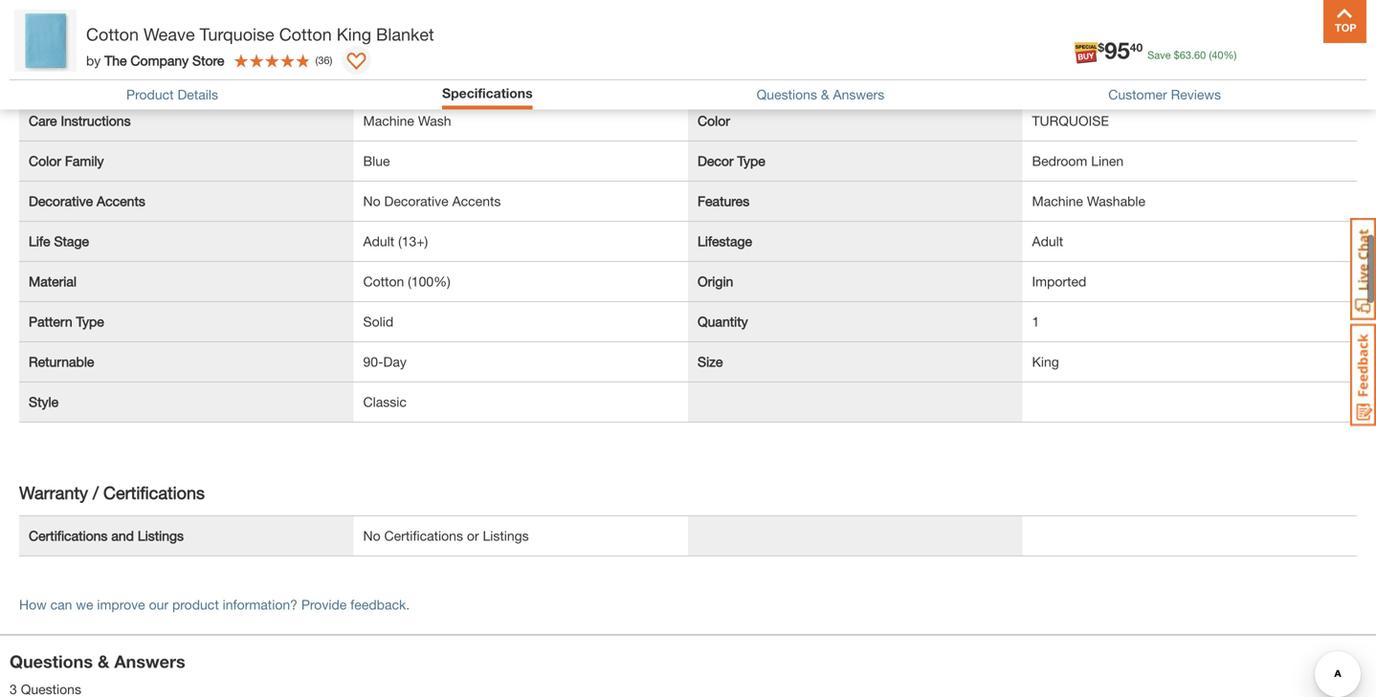 Task type: describe. For each thing, give the bounding box(es) containing it.
cotton up ( 36 )
[[279, 24, 332, 45]]

by
[[86, 52, 101, 68]]

0 vertical spatial king
[[337, 24, 371, 45]]

pattern type
[[29, 314, 104, 330]]

cotton for cotton
[[363, 73, 404, 88]]

how
[[19, 597, 47, 613]]

can
[[50, 597, 72, 613]]

by the company store
[[86, 52, 224, 68]]

95
[[1105, 36, 1130, 64]]

how can we improve our product information? provide feedback. link
[[19, 597, 410, 613]]

answers for questions & answers
[[833, 87, 885, 103]]

cotton for cotton (100%)
[[363, 274, 404, 289]]

no certifications or listings
[[363, 528, 529, 544]]

questions & answers 3 questions
[[10, 652, 185, 698]]

instructions
[[61, 113, 131, 129]]

bedding
[[29, 73, 79, 88]]

%)
[[1224, 49, 1237, 61]]

3
[[10, 682, 17, 698]]

1 horizontal spatial king
[[1032, 354, 1059, 370]]

adult for adult
[[1032, 233, 1064, 249]]

woven
[[1032, 73, 1073, 88]]

(100%)
[[408, 274, 451, 289]]

warranty
[[19, 483, 88, 503]]

answers for questions & answers 3 questions
[[114, 652, 185, 672]]

no for no certifications or listings
[[363, 528, 381, 544]]

1 horizontal spatial 40
[[1212, 49, 1224, 61]]

product
[[126, 87, 174, 103]]

our
[[149, 597, 169, 613]]

customer reviews
[[1109, 87, 1221, 103]]

specifications
[[442, 85, 533, 101]]

bedroom linen
[[1032, 153, 1124, 169]]

improve
[[97, 597, 145, 613]]

cotton for cotton weave turquoise cotton king blanket
[[86, 24, 139, 45]]

turquoise
[[1032, 113, 1109, 129]]

$ 95 40
[[1098, 36, 1143, 64]]

machine for machine wash
[[363, 113, 414, 129]]

questions for questions & answers
[[757, 87, 817, 103]]

90-
[[363, 354, 383, 370]]

stage
[[54, 233, 89, 249]]

1 vertical spatial details
[[177, 87, 218, 103]]

information?
[[223, 597, 298, 613]]

feedback link image
[[1351, 324, 1376, 427]]

0 vertical spatial blanket
[[376, 24, 434, 45]]

life stage
[[29, 233, 89, 249]]

or
[[467, 528, 479, 544]]

size
[[698, 354, 723, 370]]

imported
[[1032, 274, 1087, 289]]

1 accents from the left
[[97, 193, 145, 209]]

decorative accents
[[29, 193, 145, 209]]

features
[[698, 193, 750, 209]]

certifications left or
[[384, 528, 463, 544]]

top button
[[1324, 0, 1367, 43]]

cotton (100%)
[[363, 274, 451, 289]]

2 listings from the left
[[483, 528, 529, 544]]

save $ 63 . 60 ( 40 %)
[[1148, 49, 1237, 61]]

0 horizontal spatial details
[[19, 27, 71, 48]]

and
[[111, 528, 134, 544]]

classic
[[363, 394, 407, 410]]

product details
[[126, 87, 218, 103]]

color for color family
[[29, 153, 61, 169]]

blue
[[363, 153, 390, 169]]

reviews
[[1171, 87, 1221, 103]]

life
[[29, 233, 50, 249]]

90-day
[[363, 354, 407, 370]]

care
[[29, 113, 57, 129]]

1 vertical spatial blanket
[[698, 73, 743, 88]]

certifications down warranty
[[29, 528, 108, 544]]

day
[[383, 354, 407, 370]]

pattern
[[29, 314, 72, 330]]

provide
[[301, 597, 347, 613]]

1 horizontal spatial (
[[1209, 49, 1212, 61]]

decor
[[698, 153, 734, 169]]

( 36 )
[[315, 54, 333, 67]]

certifications and listings
[[29, 528, 184, 544]]

warranty / certifications
[[19, 483, 205, 503]]



Task type: locate. For each thing, give the bounding box(es) containing it.
color for color
[[698, 113, 730, 129]]

accents
[[97, 193, 145, 209], [452, 193, 501, 209]]

lifestage
[[698, 233, 752, 249]]

1 vertical spatial color
[[29, 153, 61, 169]]

& inside questions & answers 3 questions
[[98, 652, 109, 672]]

feedback.
[[350, 597, 410, 613]]

color family
[[29, 153, 104, 169]]

0 vertical spatial questions
[[757, 87, 817, 103]]

1 vertical spatial &
[[98, 652, 109, 672]]

weave
[[144, 24, 195, 45]]

0 horizontal spatial color
[[29, 153, 61, 169]]

adult
[[363, 233, 395, 249], [1032, 233, 1064, 249]]

no decorative accents
[[363, 193, 501, 209]]

cotton weave turquoise cotton king blanket
[[86, 24, 434, 45]]

decor type
[[698, 153, 766, 169]]

king down 1
[[1032, 354, 1059, 370]]

type for pattern type
[[76, 314, 104, 330]]

specifications button
[[442, 85, 533, 105], [442, 85, 533, 101]]

adult for adult (13+)
[[363, 233, 395, 249]]

questions
[[757, 87, 817, 103], [10, 652, 93, 672], [21, 682, 81, 698]]

no up 'feedback.'
[[363, 528, 381, 544]]

product image image
[[14, 10, 77, 72]]

& for questions & answers 3 questions
[[98, 652, 109, 672]]

turquoise
[[200, 24, 274, 45]]

0 horizontal spatial decorative
[[29, 193, 93, 209]]

display image
[[347, 53, 366, 72]]

questions right 3 at the left
[[21, 682, 81, 698]]

blanket up decor
[[698, 73, 743, 88]]

1 horizontal spatial machine
[[1032, 193, 1083, 209]]

product details button
[[126, 87, 218, 103], [126, 87, 218, 103]]

2 accents from the left
[[452, 193, 501, 209]]

listings right or
[[483, 528, 529, 544]]

king
[[337, 24, 371, 45], [1032, 354, 1059, 370]]

1 horizontal spatial color
[[698, 113, 730, 129]]

the
[[105, 52, 127, 68]]

certifications up and
[[103, 483, 205, 503]]

style
[[29, 394, 58, 410]]

adult (13+)
[[363, 233, 428, 249]]

2 decorative from the left
[[384, 193, 449, 209]]

cotton up the
[[86, 24, 139, 45]]

1 horizontal spatial details
[[177, 87, 218, 103]]

product
[[172, 597, 219, 613]]

material up the pattern
[[29, 274, 77, 289]]

color left family
[[29, 153, 61, 169]]

1 horizontal spatial accents
[[452, 193, 501, 209]]

0 horizontal spatial machine
[[363, 113, 414, 129]]

bedroom
[[1032, 153, 1088, 169]]

1 adult from the left
[[363, 233, 395, 249]]

$ inside $ 95 40
[[1098, 41, 1105, 54]]

0 vertical spatial machine
[[363, 113, 414, 129]]

customer
[[1109, 87, 1167, 103]]

1 horizontal spatial material
[[83, 73, 131, 88]]

$ left .
[[1174, 49, 1180, 61]]

2 adult from the left
[[1032, 233, 1064, 249]]

machine washable
[[1032, 193, 1146, 209]]

0 horizontal spatial listings
[[138, 528, 184, 544]]

adult up imported
[[1032, 233, 1064, 249]]

1 horizontal spatial decorative
[[384, 193, 449, 209]]

1 horizontal spatial &
[[821, 87, 830, 103]]

2 vertical spatial questions
[[21, 682, 81, 698]]

listings right and
[[138, 528, 184, 544]]

origin
[[698, 274, 733, 289]]

(13+)
[[398, 233, 428, 249]]

1
[[1032, 314, 1040, 330]]

bedding material
[[29, 73, 131, 88]]

40 left save
[[1130, 41, 1143, 54]]

king up display image
[[337, 24, 371, 45]]

1 horizontal spatial $
[[1174, 49, 1180, 61]]

$ left save
[[1098, 41, 1105, 54]]

color
[[698, 113, 730, 129], [29, 153, 61, 169]]

0 vertical spatial material
[[83, 73, 131, 88]]

0 vertical spatial type
[[747, 73, 775, 88]]

& right blanket type
[[821, 87, 830, 103]]

40
[[1130, 41, 1143, 54], [1212, 49, 1224, 61]]

0 horizontal spatial king
[[337, 24, 371, 45]]

0 vertical spatial details
[[19, 27, 71, 48]]

no
[[363, 193, 381, 209], [363, 528, 381, 544]]

questions for questions & answers 3 questions
[[10, 652, 93, 672]]

blanket
[[376, 24, 434, 45], [698, 73, 743, 88]]

decorative up life stage
[[29, 193, 93, 209]]

linen
[[1091, 153, 1124, 169]]

quantity
[[698, 314, 748, 330]]

36
[[318, 54, 330, 67]]

material down the
[[83, 73, 131, 88]]

type right the pattern
[[76, 314, 104, 330]]

1 vertical spatial material
[[29, 274, 77, 289]]

decorative
[[29, 193, 93, 209], [384, 193, 449, 209]]

company
[[131, 52, 189, 68]]

0 vertical spatial answers
[[833, 87, 885, 103]]

40 inside $ 95 40
[[1130, 41, 1143, 54]]

0 horizontal spatial answers
[[114, 652, 185, 672]]

& for questions & answers
[[821, 87, 830, 103]]

1 horizontal spatial blanket
[[698, 73, 743, 88]]

0 horizontal spatial (
[[315, 54, 318, 67]]

machine for machine washable
[[1032, 193, 1083, 209]]

details
[[19, 27, 71, 48], [177, 87, 218, 103]]

material
[[83, 73, 131, 88], [29, 274, 77, 289]]

1 vertical spatial king
[[1032, 354, 1059, 370]]

how can we improve our product information? provide feedback.
[[19, 597, 410, 613]]

type right decor
[[737, 153, 766, 169]]

washable
[[1087, 193, 1146, 209]]

0 horizontal spatial accents
[[97, 193, 145, 209]]

1 horizontal spatial answers
[[833, 87, 885, 103]]

1 vertical spatial answers
[[114, 652, 185, 672]]

1 horizontal spatial listings
[[483, 528, 529, 544]]

live chat image
[[1351, 218, 1376, 321]]

type for decor type
[[737, 153, 766, 169]]

0 horizontal spatial &
[[98, 652, 109, 672]]

machine up the blue
[[363, 113, 414, 129]]

1 listings from the left
[[138, 528, 184, 544]]

we
[[76, 597, 93, 613]]

questions & answers
[[757, 87, 885, 103]]

0 vertical spatial &
[[821, 87, 830, 103]]

no down the blue
[[363, 193, 381, 209]]

1 no from the top
[[363, 193, 381, 209]]

0 vertical spatial no
[[363, 193, 381, 209]]

type up decor type
[[747, 73, 775, 88]]

1 vertical spatial no
[[363, 528, 381, 544]]

color up decor
[[698, 113, 730, 129]]

care instructions
[[29, 113, 131, 129]]

0 horizontal spatial blanket
[[376, 24, 434, 45]]

cotton up the solid
[[363, 274, 404, 289]]

blanket type
[[698, 73, 775, 88]]

0 horizontal spatial $
[[1098, 41, 1105, 54]]

1 vertical spatial machine
[[1032, 193, 1083, 209]]

decorative up (13+)
[[384, 193, 449, 209]]

& down the improve
[[98, 652, 109, 672]]

1 vertical spatial type
[[737, 153, 766, 169]]

.
[[1192, 49, 1195, 61]]

listings
[[138, 528, 184, 544], [483, 528, 529, 544]]

returnable
[[29, 354, 94, 370]]

questions up decor type
[[757, 87, 817, 103]]

/
[[93, 483, 99, 503]]

0 vertical spatial color
[[698, 113, 730, 129]]

$
[[1098, 41, 1105, 54], [1174, 49, 1180, 61]]

cotton down display image
[[363, 73, 404, 88]]

( left )
[[315, 54, 318, 67]]

solid
[[363, 314, 394, 330]]

save
[[1148, 49, 1171, 61]]

store
[[192, 52, 224, 68]]

(
[[1209, 49, 1212, 61], [315, 54, 318, 67]]

)
[[330, 54, 333, 67]]

1 horizontal spatial adult
[[1032, 233, 1064, 249]]

questions up 3 at the left
[[10, 652, 93, 672]]

63
[[1180, 49, 1192, 61]]

details down store
[[177, 87, 218, 103]]

machine wash
[[363, 113, 451, 129]]

details up bedding
[[19, 27, 71, 48]]

0 horizontal spatial adult
[[363, 233, 395, 249]]

machine down bedroom on the top right
[[1032, 193, 1083, 209]]

2 vertical spatial type
[[76, 314, 104, 330]]

2 no from the top
[[363, 528, 381, 544]]

&
[[821, 87, 830, 103], [98, 652, 109, 672]]

questions & answers button
[[757, 87, 885, 103], [757, 87, 885, 103]]

blanket up machine wash
[[376, 24, 434, 45]]

type for blanket type
[[747, 73, 775, 88]]

answers inside questions & answers 3 questions
[[114, 652, 185, 672]]

60
[[1195, 49, 1206, 61]]

1 decorative from the left
[[29, 193, 93, 209]]

no for no decorative accents
[[363, 193, 381, 209]]

( right 60
[[1209, 49, 1212, 61]]

0 horizontal spatial material
[[29, 274, 77, 289]]

wash
[[418, 113, 451, 129]]

adult left (13+)
[[363, 233, 395, 249]]

40 right 60
[[1212, 49, 1224, 61]]

family
[[65, 153, 104, 169]]

1 vertical spatial questions
[[10, 652, 93, 672]]

0 horizontal spatial 40
[[1130, 41, 1143, 54]]

cotton
[[86, 24, 139, 45], [279, 24, 332, 45], [363, 73, 404, 88], [363, 274, 404, 289]]



Task type: vqa. For each thing, say whether or not it's contained in the screenshot.


